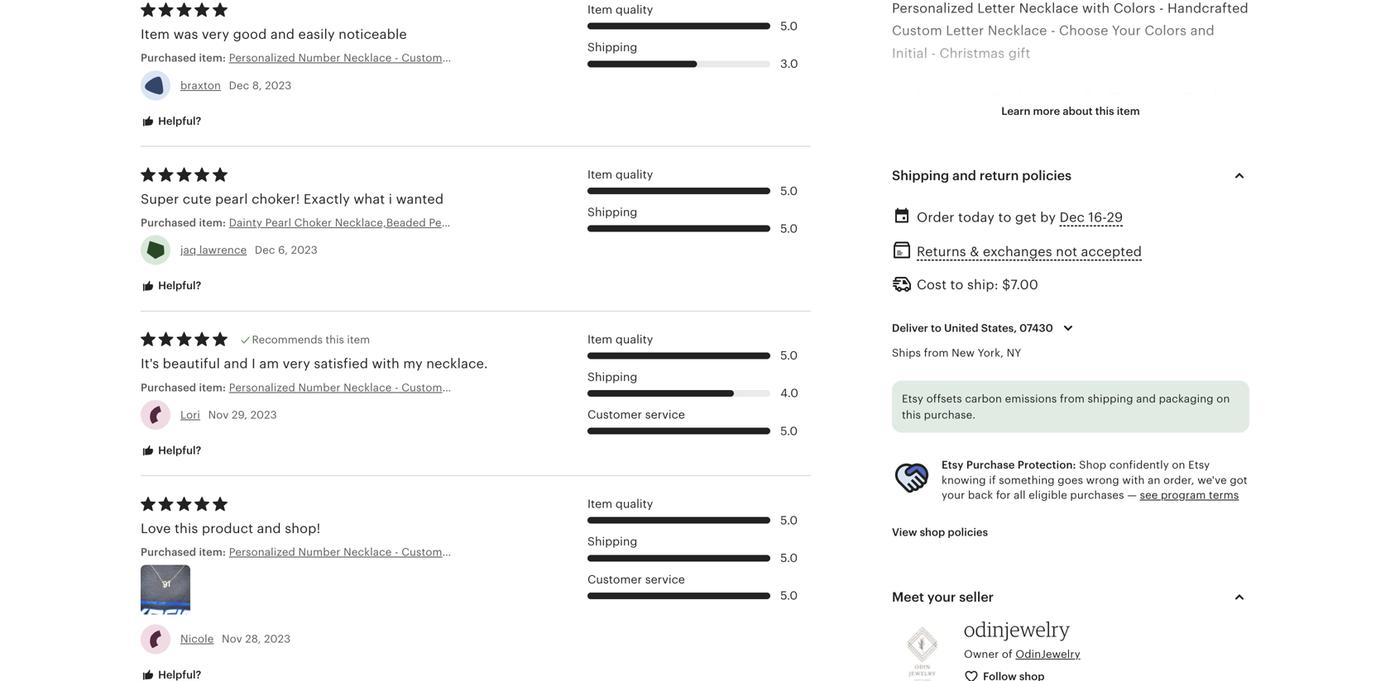 Task type: vqa. For each thing, say whether or not it's contained in the screenshot.
left Policy
no



Task type: describe. For each thing, give the bounding box(es) containing it.
0 vertical spatial very
[[202, 27, 229, 42]]

and inside the it is suitable for daily use. it is resistant to water, shower, sea, etc. and is antiallergic. colored zirconium stones were used on it. the stones are fixed with nails using the mounted nailing technique. it will not fall or spill unless it receives a heavy impact. steel chain length is 18 inches.
[[1004, 473, 1028, 488]]

lori nov 29, 2023
[[180, 409, 277, 422]]

is down the "protection:"
[[1032, 473, 1042, 488]]

for inside "shop confidently on etsy knowing if something goes wrong with an order, we've got your back for all eligible purchases —"
[[996, 490, 1011, 502]]

nicole nov 28, 2023
[[180, 634, 291, 646]]

2 horizontal spatial it
[[1138, 518, 1147, 533]]

day.
[[1108, 248, 1135, 263]]

ships from new york, ny
[[892, 347, 1022, 360]]

on inside etsy offsets carbon emissions from shipping and packaging on this purchase.
[[1217, 393, 1230, 405]]

shipping inside dropdown button
[[892, 169, 949, 183]]

1 horizontal spatial dec
[[255, 244, 275, 257]]

recommends
[[252, 334, 323, 346]]

choose
[[1059, 23, 1109, 38]]

unless
[[922, 541, 963, 556]]

0 horizontal spatial -
[[931, 46, 936, 61]]

pearl
[[215, 192, 248, 207]]

1 horizontal spatial -
[[1051, 23, 1056, 38]]

states,
[[981, 322, 1017, 335]]

personalized
[[892, 338, 992, 353]]

from inside etsy offsets carbon emissions from shipping and packaging on this purchase.
[[1060, 393, 1085, 405]]

purchased item: for was
[[141, 52, 229, 64]]

eligible
[[1029, 490, 1068, 502]]

with inside all our jewelry is custom made by hand with love and care in our workshop.
[[1149, 608, 1177, 623]]

1 vertical spatial colors
[[1145, 23, 1187, 38]]

impact.
[[1090, 541, 1139, 556]]

:)
[[929, 136, 937, 151]]

2023 for lori nov 29, 2023
[[250, 409, 277, 422]]

of inside i only use expedited shipping for christmas gifts due to the density of cargoes. thank you for visiting my store :)
[[985, 113, 998, 128]]

today
[[958, 210, 995, 225]]

0 horizontal spatial item
[[347, 334, 370, 346]]

returns
[[917, 244, 967, 259]]

learn more about this item button
[[989, 96, 1153, 126]]

and inside material: high quality stainless steel and zirconium stones
[[1134, 383, 1158, 398]]

is up shower,
[[905, 451, 915, 466]]

spill
[[892, 541, 918, 556]]

i inside i only use expedited shipping for christmas gifts due to the density of cargoes. thank you for visiting my store :)
[[892, 91, 896, 106]]

0 vertical spatial necklace
[[1019, 1, 1079, 16]]

steel inside material: high quality stainless steel and zirconium stones
[[1097, 383, 1130, 398]]

purchased item: for cute
[[141, 217, 229, 229]]

nov for 28,
[[222, 634, 242, 646]]

shipping for satisfied
[[588, 371, 638, 384]]

ship:
[[967, 278, 999, 293]]

initial
[[892, 46, 928, 61]]

for up thank
[[1086, 91, 1104, 106]]

high quality materials and attention to details.
[[892, 293, 1191, 308]]

policies inside button
[[948, 527, 988, 539]]

and inside personalized letter necklace with colors - handcrafted custom letter necklace - choose your colors and initial - christmas gift
[[1191, 23, 1215, 38]]

cost
[[917, 278, 947, 293]]

jewelry
[[938, 608, 984, 623]]

necklace.
[[426, 357, 488, 372]]

all
[[892, 608, 909, 623]]

item for satisfied
[[588, 333, 613, 346]]

noticeable
[[339, 27, 407, 42]]

lawrence
[[199, 244, 247, 257]]

use
[[931, 91, 954, 106]]

with inside personalized letter necklace with colors - handcrafted custom letter necklace - choose your colors and initial - christmas gift
[[1082, 1, 1110, 16]]

deliver to united states, 07430
[[892, 322, 1053, 335]]

0 vertical spatial our
[[912, 608, 934, 623]]

back
[[968, 490, 993, 502]]

due
[[1209, 91, 1233, 106]]

helpful? button for item
[[128, 106, 214, 137]]

will
[[958, 203, 990, 218]]

christmas inside personalized letter necklace with colors - handcrafted custom letter necklace - choose your colors and initial - christmas gift
[[940, 46, 1005, 61]]

colored
[[1125, 473, 1177, 488]]

we've
[[1198, 474, 1227, 487]]

not inside button
[[1056, 244, 1078, 259]]

4 5.0 from the top
[[781, 349, 798, 363]]

quality for super cute pearl choker! exactly what i wanted
[[616, 168, 653, 181]]

it.
[[1029, 496, 1041, 511]]

1 vertical spatial our
[[940, 631, 961, 646]]

resistant
[[1086, 451, 1142, 466]]

every
[[1069, 248, 1105, 263]]

used
[[974, 496, 1005, 511]]

shipping for i
[[588, 206, 638, 219]]

easily
[[298, 27, 335, 42]]

got
[[1230, 474, 1248, 487]]

for inside the it is suitable for daily use. it is resistant to water, shower, sea, etc. and is antiallergic. colored zirconium stones were used on it. the stones are fixed with nails using the mounted nailing technique. it will not fall or spill unless it receives a heavy impact. steel chain length is 18 inches.
[[973, 451, 992, 466]]

deliver to united states, 07430 button
[[880, 311, 1091, 346]]

jaq lawrence link
[[180, 244, 247, 257]]

3 5.0 from the top
[[781, 222, 798, 235]]

0 horizontal spatial it
[[892, 451, 901, 466]]

shower,
[[892, 473, 942, 488]]

gifts
[[1176, 91, 1205, 106]]

exchanges
[[983, 244, 1053, 259]]

braxton dec 8, 2023
[[180, 79, 292, 92]]

my inside i only use expedited shipping for christmas gifts due to the density of cargoes. thank you for visiting my store :)
[[1203, 113, 1222, 128]]

item: for product
[[199, 547, 226, 559]]

packaging
[[1159, 393, 1214, 405]]

0 horizontal spatial dec
[[229, 79, 249, 92]]

why
[[892, 203, 923, 218]]

helpful? for was
[[156, 115, 201, 127]]

etsy purchase protection:
[[942, 459, 1076, 472]]

good
[[233, 27, 267, 42]]

meet
[[892, 590, 924, 605]]

it
[[967, 541, 976, 556]]

2 5.0 from the top
[[781, 184, 798, 198]]

1 vertical spatial i
[[252, 357, 256, 372]]

item: for pearl
[[199, 217, 226, 229]]

and inside dropdown button
[[953, 169, 977, 183]]

1 horizontal spatial it
[[1060, 451, 1069, 466]]

technique.
[[1065, 518, 1134, 533]]

nicole link
[[180, 634, 214, 646]]

dainty
[[914, 248, 954, 263]]

use.
[[1030, 451, 1056, 466]]

not inside the it is suitable for daily use. it is resistant to water, shower, sea, etc. and is antiallergic. colored zirconium stones were used on it. the stones are fixed with nails using the mounted nailing technique. it will not fall or spill unless it receives a heavy impact. steel chain length is 18 inches.
[[1176, 518, 1197, 533]]

gift
[[1009, 46, 1031, 61]]

be
[[1013, 248, 1030, 263]]

item: for very
[[199, 52, 226, 64]]

steel inside the it is suitable for daily use. it is resistant to water, shower, sea, etc. and is antiallergic. colored zirconium stones were used on it. the stones are fixed with nails using the mounted nailing technique. it will not fall or spill unless it receives a heavy impact. steel chain length is 18 inches.
[[1142, 541, 1175, 556]]

receives
[[979, 541, 1033, 556]]

wrong
[[1086, 474, 1120, 487]]

heavy
[[1048, 541, 1086, 556]]

1 vertical spatial very
[[283, 357, 310, 372]]

you
[[927, 203, 955, 218]]

an
[[1148, 474, 1161, 487]]

your inside "shop confidently on etsy knowing if something goes wrong with an order, we've got your back for all eligible purchases —"
[[942, 490, 965, 502]]

like
[[993, 203, 1021, 218]]

returns & exchanges not accepted button
[[917, 240, 1142, 264]]

is inside all our jewelry is custom made by hand with love and care in our workshop.
[[988, 608, 998, 623]]

shop!
[[285, 522, 321, 537]]

purchased item: for this
[[141, 547, 229, 559]]

sea,
[[946, 473, 972, 488]]

to left get
[[999, 210, 1012, 225]]

order
[[917, 210, 955, 225]]

necklace
[[996, 338, 1065, 353]]

shipping for noticeable
[[588, 41, 638, 54]]

jaq lawrence dec 6, 2023
[[180, 244, 318, 257]]

density
[[934, 113, 981, 128]]

can
[[986, 248, 1010, 263]]

order,
[[1164, 474, 1195, 487]]

purchase.
[[924, 409, 976, 422]]

0 horizontal spatial by
[[1040, 210, 1056, 225]]

it's for it's dainty and can be worn every day.
[[892, 248, 911, 263]]

nicole
[[180, 634, 214, 646]]

purchased for item
[[141, 52, 196, 64]]

7 5.0 from the top
[[781, 552, 798, 565]]

christmas inside i only use expedited shipping for christmas gifts due to the density of cargoes. thank you for visiting my store :)
[[1107, 91, 1173, 106]]

it's beautiful and i am very satisfied with my necklace.
[[141, 357, 488, 372]]

choker!
[[252, 192, 300, 207]]

is left 18
[[937, 563, 948, 578]]

0 horizontal spatial from
[[924, 347, 949, 360]]

2023 right 6,
[[291, 244, 318, 257]]

etsy offsets carbon emissions from shipping and packaging on this purchase.
[[902, 393, 1230, 422]]

the
[[1045, 496, 1069, 511]]

seller
[[959, 590, 994, 605]]

if
[[989, 474, 996, 487]]

with right satisfied
[[372, 357, 400, 372]]

protection:
[[1018, 459, 1076, 472]]

on inside the it is suitable for daily use. it is resistant to water, shower, sea, etc. and is antiallergic. colored zirconium stones were used on it. the stones are fixed with nails using the mounted nailing technique. it will not fall or spill unless it receives a heavy impact. steel chain length is 18 inches.
[[1008, 496, 1025, 511]]



Task type: locate. For each thing, give the bounding box(es) containing it.
1 vertical spatial by
[[1093, 608, 1109, 623]]

more
[[1033, 105, 1060, 117]]

on inside "shop confidently on etsy knowing if something goes wrong with an order, we've got your back for all eligible purchases —"
[[1172, 459, 1186, 472]]

1 horizontal spatial the
[[931, 518, 952, 533]]

helpful? button for it's
[[128, 436, 214, 467]]

1 horizontal spatial on
[[1172, 459, 1186, 472]]

for
[[1086, 91, 1104, 106], [1130, 113, 1149, 128], [973, 451, 992, 466], [996, 490, 1011, 502]]

item quality for satisfied
[[588, 333, 653, 346]]

item was very good and easily noticeable
[[141, 27, 407, 42]]

shipping inside etsy offsets carbon emissions from shipping and packaging on this purchase.
[[1088, 393, 1134, 405]]

0 horizontal spatial policies
[[948, 527, 988, 539]]

2023 for braxton dec 8, 2023
[[265, 79, 292, 92]]

1 vertical spatial necklace
[[988, 23, 1047, 38]]

1 vertical spatial -
[[1051, 23, 1056, 38]]

colors right your
[[1145, 23, 1187, 38]]

purchased item: down beautiful
[[141, 382, 229, 394]]

by
[[1040, 210, 1056, 225], [1093, 608, 1109, 623]]

by right it
[[1040, 210, 1056, 225]]

emissions
[[1005, 393, 1057, 405]]

purchased down beautiful
[[141, 382, 196, 394]]

- left the choose in the top right of the page
[[1051, 23, 1056, 38]]

2023 right 28,
[[264, 634, 291, 646]]

etsy up sea,
[[942, 459, 964, 472]]

quality
[[986, 383, 1032, 398]]

meet your seller button
[[877, 578, 1265, 618]]

4 item: from the top
[[199, 547, 226, 559]]

helpful? button down braxton link
[[128, 106, 214, 137]]

order today to get by dec 16-29
[[917, 210, 1123, 225]]

2 vertical spatial -
[[931, 46, 936, 61]]

offsets
[[927, 393, 962, 405]]

purchased for it's
[[141, 382, 196, 394]]

necklace up gift
[[988, 23, 1047, 38]]

1 vertical spatial the
[[931, 518, 952, 533]]

only
[[900, 91, 927, 106]]

store
[[892, 136, 925, 151]]

0 horizontal spatial etsy
[[902, 393, 924, 405]]

and inside etsy offsets carbon emissions from shipping and packaging on this purchase.
[[1137, 393, 1156, 405]]

0 horizontal spatial shipping
[[1026, 91, 1082, 106]]

not left fall
[[1176, 518, 1197, 533]]

item: up braxton link
[[199, 52, 226, 64]]

1 vertical spatial customer service
[[588, 573, 685, 587]]

- left handcrafted
[[1159, 1, 1164, 16]]

i
[[389, 192, 392, 207]]

2 horizontal spatial on
[[1217, 393, 1230, 405]]

0 horizontal spatial of
[[985, 113, 998, 128]]

to inside deliver to united states, 07430 dropdown button
[[931, 322, 942, 335]]

0 vertical spatial christmas
[[940, 46, 1005, 61]]

1 vertical spatial christmas
[[1107, 91, 1173, 106]]

2 purchased from the top
[[141, 217, 196, 229]]

the down only
[[909, 113, 930, 128]]

antiallergic.
[[1046, 473, 1122, 488]]

0 horizontal spatial steel
[[1097, 383, 1130, 398]]

customer service for love this product and shop!
[[588, 573, 685, 587]]

i
[[892, 91, 896, 106], [252, 357, 256, 372]]

steel
[[1097, 383, 1130, 398], [1142, 541, 1175, 556]]

0 horizontal spatial on
[[1008, 496, 1025, 511]]

4 purchased item: from the top
[[141, 547, 229, 559]]

1 horizontal spatial shipping
[[1088, 393, 1134, 405]]

1 horizontal spatial from
[[1060, 393, 1085, 405]]

this right "love"
[[175, 522, 198, 537]]

quality for item was very good and easily noticeable
[[616, 3, 653, 16]]

customer
[[588, 408, 642, 422], [588, 573, 642, 587]]

- right initial
[[931, 46, 936, 61]]

2 service from the top
[[645, 573, 685, 587]]

it's dainty and can be worn every day.
[[892, 248, 1135, 263]]

helpful? button down nicole
[[128, 661, 214, 682]]

helpful? button down jaq at the top
[[128, 271, 214, 302]]

for left all
[[996, 490, 1011, 502]]

0 vertical spatial your
[[942, 490, 965, 502]]

1 item quality from the top
[[588, 3, 653, 16]]

nov left 29,
[[208, 409, 229, 422]]

customer service for it's beautiful and i am very satisfied with my necklace.
[[588, 408, 685, 422]]

mounted
[[956, 518, 1014, 533]]

with up —
[[1123, 474, 1145, 487]]

inches.
[[969, 563, 1015, 578]]

service for it's beautiful and i am very satisfied with my necklace.
[[645, 408, 685, 422]]

was
[[173, 27, 198, 42]]

this down material:
[[902, 409, 921, 422]]

high inside material: high quality stainless steel and zirconium stones
[[952, 383, 982, 398]]

1 vertical spatial item
[[347, 334, 370, 346]]

helpful? down lori link
[[156, 445, 201, 457]]

etsy for etsy offsets carbon emissions from shipping and packaging on this purchase.
[[902, 393, 924, 405]]

personalized letter necklace with colors - handcrafted custom letter necklace - choose your colors and initial - christmas gift
[[892, 1, 1249, 61]]

3 item: from the top
[[199, 382, 226, 394]]

0 vertical spatial high
[[892, 293, 923, 308]]

0 vertical spatial not
[[1056, 244, 1078, 259]]

and
[[1191, 23, 1215, 38], [271, 27, 295, 42], [953, 169, 977, 183], [958, 248, 982, 263], [1037, 293, 1061, 308], [224, 357, 248, 372], [1134, 383, 1158, 398], [1137, 393, 1156, 405], [1004, 473, 1028, 488], [257, 522, 281, 537], [1211, 608, 1235, 623]]

your inside dropdown button
[[928, 590, 956, 605]]

2 item: from the top
[[199, 217, 226, 229]]

purchased for love
[[141, 547, 196, 559]]

is
[[905, 451, 915, 466], [1072, 451, 1083, 466], [1032, 473, 1042, 488], [937, 563, 948, 578], [988, 608, 998, 623]]

my left 'necklace.'
[[403, 357, 423, 372]]

helpful? button
[[128, 106, 214, 137], [128, 271, 214, 302], [128, 436, 214, 467], [128, 661, 214, 682]]

0 horizontal spatial high
[[892, 293, 923, 308]]

helpful? down braxton link
[[156, 115, 201, 127]]

this inside etsy offsets carbon emissions from shipping and packaging on this purchase.
[[902, 409, 921, 422]]

with inside "shop confidently on etsy knowing if something goes wrong with an order, we've got your back for all eligible purchases —"
[[1123, 474, 1145, 487]]

with down order,
[[1178, 496, 1206, 511]]

1 horizontal spatial etsy
[[942, 459, 964, 472]]

1 customer service from the top
[[588, 408, 685, 422]]

purchased down super
[[141, 217, 196, 229]]

terms
[[1209, 490, 1239, 502]]

0 vertical spatial by
[[1040, 210, 1056, 225]]

to inside i only use expedited shipping for christmas gifts due to the density of cargoes. thank you for visiting my store :)
[[892, 113, 905, 128]]

i only use expedited shipping for christmas gifts due to the density of cargoes. thank you for visiting my store :)
[[892, 91, 1233, 151]]

the inside the it is suitable for daily use. it is resistant to water, shower, sea, etc. and is antiallergic. colored zirconium stones were used on it. the stones are fixed with nails using the mounted nailing technique. it will not fall or spill unless it receives a heavy impact. steel chain length is 18 inches.
[[931, 518, 952, 533]]

to up store
[[892, 113, 905, 128]]

using
[[892, 518, 927, 533]]

it is suitable for daily use. it is resistant to water, shower, sea, etc. and is antiallergic. colored zirconium stones were used on it. the stones are fixed with nails using the mounted nailing technique. it will not fall or spill unless it receives a heavy impact. steel chain length is 18 inches.
[[892, 451, 1244, 578]]

1 horizontal spatial high
[[952, 383, 982, 398]]

nov for 29,
[[208, 409, 229, 422]]

1 horizontal spatial my
[[1203, 113, 1222, 128]]

helpful?
[[156, 115, 201, 127], [156, 280, 201, 292], [156, 445, 201, 457], [156, 669, 201, 682]]

on right packaging
[[1217, 393, 1230, 405]]

1 vertical spatial policies
[[948, 527, 988, 539]]

it right use.
[[1060, 451, 1069, 466]]

accepted
[[1081, 244, 1142, 259]]

etsy up we've
[[1189, 459, 1210, 472]]

2 customer from the top
[[588, 573, 642, 587]]

0 horizontal spatial very
[[202, 27, 229, 42]]

see program terms link
[[1140, 490, 1239, 502]]

1 helpful? button from the top
[[128, 106, 214, 137]]

helpful? for beautiful
[[156, 445, 201, 457]]

nov left 28,
[[222, 634, 242, 646]]

8 5.0 from the top
[[781, 590, 798, 603]]

0 horizontal spatial it's
[[141, 357, 159, 372]]

item: down product
[[199, 547, 226, 559]]

stones up technique.
[[1072, 496, 1115, 511]]

odinjewelry image
[[892, 622, 954, 682]]

steel down will
[[1142, 541, 1175, 556]]

suitable
[[919, 451, 970, 466]]

7.00
[[1011, 278, 1039, 293]]

2 helpful? button from the top
[[128, 271, 214, 302]]

0 horizontal spatial not
[[1056, 244, 1078, 259]]

item for noticeable
[[588, 3, 613, 16]]

1 horizontal spatial christmas
[[1107, 91, 1173, 106]]

made
[[1054, 608, 1090, 623]]

1 horizontal spatial very
[[283, 357, 310, 372]]

helpful? button down lori link
[[128, 436, 214, 467]]

item quality for noticeable
[[588, 3, 653, 16]]

1 vertical spatial nov
[[222, 634, 242, 646]]

0 vertical spatial letter
[[978, 1, 1016, 16]]

the up 'unless'
[[931, 518, 952, 533]]

high up purchase.
[[952, 383, 982, 398]]

to inside the it is suitable for daily use. it is resistant to water, shower, sea, etc. and is antiallergic. colored zirconium stones were used on it. the stones are fixed with nails using the mounted nailing technique. it will not fall or spill unless it receives a heavy impact. steel chain length is 18 inches.
[[1146, 451, 1159, 466]]

etsy inside "shop confidently on etsy knowing if something goes wrong with an order, we've got your back for all eligible purchases —"
[[1189, 459, 1210, 472]]

2 helpful? from the top
[[156, 280, 201, 292]]

it's left dainty
[[892, 248, 911, 263]]

1 horizontal spatial our
[[940, 631, 961, 646]]

0 horizontal spatial i
[[252, 357, 256, 372]]

3 purchased item: from the top
[[141, 382, 229, 394]]

2 vertical spatial dec
[[255, 244, 275, 257]]

6 5.0 from the top
[[781, 514, 798, 528]]

my down due
[[1203, 113, 1222, 128]]

purchased item: down the was
[[141, 52, 229, 64]]

etsy for etsy purchase protection:
[[942, 459, 964, 472]]

policies inside dropdown button
[[1022, 169, 1072, 183]]

letter up gift
[[978, 1, 1016, 16]]

not down dec 16-29 button
[[1056, 244, 1078, 259]]

1 horizontal spatial of
[[1002, 649, 1013, 661]]

1 customer from the top
[[588, 408, 642, 422]]

1 item: from the top
[[199, 52, 226, 64]]

am
[[259, 357, 279, 372]]

wanted
[[396, 192, 444, 207]]

a
[[1037, 541, 1044, 556]]

i left the am
[[252, 357, 256, 372]]

program
[[1161, 490, 1206, 502]]

i left only
[[892, 91, 896, 106]]

dec left 8,
[[229, 79, 249, 92]]

satisfied
[[314, 357, 368, 372]]

item: for and
[[199, 382, 226, 394]]

view details of this review photo by nicole image
[[141, 566, 190, 615]]

not
[[1056, 244, 1078, 259], [1176, 518, 1197, 533]]

with
[[1082, 1, 1110, 16], [372, 357, 400, 372], [1123, 474, 1145, 487], [1178, 496, 1206, 511], [1149, 608, 1177, 623]]

in
[[924, 631, 936, 646]]

from left new
[[924, 347, 949, 360]]

all our jewelry is custom made by hand with love and care in our workshop.
[[892, 608, 1235, 646]]

0 horizontal spatial stones
[[892, 496, 935, 511]]

0 vertical spatial i
[[892, 91, 896, 106]]

it's for it's beautiful and i am very satisfied with my necklace.
[[141, 357, 159, 372]]

christmas left gift
[[940, 46, 1005, 61]]

customer for love this product and shop!
[[588, 573, 642, 587]]

-
[[1159, 1, 1164, 16], [1051, 23, 1056, 38], [931, 46, 936, 61]]

item left visiting
[[1117, 105, 1140, 117]]

etsy up stones
[[902, 393, 924, 405]]

details.
[[1144, 293, 1191, 308]]

2 vertical spatial on
[[1008, 496, 1025, 511]]

0 vertical spatial dec
[[229, 79, 249, 92]]

purchased item:
[[141, 52, 229, 64], [141, 217, 229, 229], [141, 382, 229, 394], [141, 547, 229, 559]]

see
[[1140, 490, 1158, 502]]

this right about
[[1096, 105, 1115, 117]]

1 vertical spatial from
[[1060, 393, 1085, 405]]

personalized necklace
[[892, 338, 1065, 353]]

$
[[1002, 278, 1011, 293]]

dec left 6,
[[255, 244, 275, 257]]

1 horizontal spatial item
[[1117, 105, 1140, 117]]

dec
[[229, 79, 249, 92], [1060, 210, 1085, 225], [255, 244, 275, 257]]

very right the was
[[202, 27, 229, 42]]

for up etc.
[[973, 451, 992, 466]]

item
[[1117, 105, 1140, 117], [347, 334, 370, 346]]

customer for it's beautiful and i am very satisfied with my necklace.
[[588, 408, 642, 422]]

workshop.
[[965, 631, 1032, 646]]

learn
[[1002, 105, 1031, 117]]

service for love this product and shop!
[[645, 573, 685, 587]]

2023 for nicole nov 28, 2023
[[264, 634, 291, 646]]

item: up jaq lawrence link
[[199, 217, 226, 229]]

shipping inside i only use expedited shipping for christmas gifts due to the density of cargoes. thank you for visiting my store :)
[[1026, 91, 1082, 106]]

0 vertical spatial it's
[[892, 248, 911, 263]]

1 vertical spatial not
[[1176, 518, 1197, 533]]

item for i
[[588, 168, 613, 181]]

with up the choose in the top right of the page
[[1082, 1, 1110, 16]]

4 item quality from the top
[[588, 498, 653, 511]]

0 horizontal spatial christmas
[[940, 46, 1005, 61]]

purchased down "love"
[[141, 547, 196, 559]]

item up satisfied
[[347, 334, 370, 346]]

steel right stainless
[[1097, 383, 1130, 398]]

to right cost
[[951, 278, 964, 293]]

1 horizontal spatial policies
[[1022, 169, 1072, 183]]

our right in
[[940, 631, 961, 646]]

1 vertical spatial dec
[[1060, 210, 1085, 225]]

0 vertical spatial from
[[924, 347, 949, 360]]

2 horizontal spatial dec
[[1060, 210, 1085, 225]]

1 5.0 from the top
[[781, 19, 798, 33]]

0 vertical spatial customer
[[588, 408, 642, 422]]

christmas up you
[[1107, 91, 1173, 106]]

to left details.
[[1127, 293, 1140, 308]]

lori
[[180, 409, 200, 422]]

of down expedited
[[985, 113, 998, 128]]

it's
[[892, 248, 911, 263], [141, 357, 159, 372]]

1 vertical spatial your
[[928, 590, 956, 605]]

water,
[[1162, 451, 1202, 466]]

1 vertical spatial on
[[1172, 459, 1186, 472]]

helpful? for cute
[[156, 280, 201, 292]]

our right all
[[912, 608, 934, 623]]

1 horizontal spatial stones
[[1072, 496, 1115, 511]]

4 helpful? from the top
[[156, 669, 201, 682]]

0 vertical spatial colors
[[1114, 1, 1156, 16]]

3 purchased from the top
[[141, 382, 196, 394]]

for right you
[[1130, 113, 1149, 128]]

1 vertical spatial service
[[645, 573, 685, 587]]

this up satisfied
[[326, 334, 344, 346]]

shipping and return policies
[[892, 169, 1072, 183]]

1 horizontal spatial it's
[[892, 248, 911, 263]]

braxton
[[180, 79, 221, 92]]

1 vertical spatial my
[[403, 357, 423, 372]]

see program terms
[[1140, 490, 1239, 502]]

it up shower,
[[892, 451, 901, 466]]

something
[[999, 474, 1055, 487]]

1 vertical spatial customer
[[588, 573, 642, 587]]

nailing
[[1018, 518, 1061, 533]]

1 helpful? from the top
[[156, 115, 201, 127]]

colors up your
[[1114, 1, 1156, 16]]

1 vertical spatial high
[[952, 383, 982, 398]]

odinjewelry link
[[1016, 649, 1081, 661]]

by inside all our jewelry is custom made by hand with love and care in our workshop.
[[1093, 608, 1109, 623]]

0 vertical spatial policies
[[1022, 169, 1072, 183]]

0 vertical spatial on
[[1217, 393, 1230, 405]]

this inside dropdown button
[[1096, 105, 1115, 117]]

0 vertical spatial shipping
[[1026, 91, 1082, 106]]

personalized
[[892, 1, 974, 16]]

purchased item: down cute
[[141, 217, 229, 229]]

my
[[1203, 113, 1222, 128], [403, 357, 423, 372]]

4 helpful? button from the top
[[128, 661, 214, 682]]

of
[[985, 113, 998, 128], [1002, 649, 1013, 661]]

of down workshop.
[[1002, 649, 1013, 661]]

purchased item: for beautiful
[[141, 382, 229, 394]]

high up the "deliver"
[[892, 293, 923, 308]]

0 vertical spatial nov
[[208, 409, 229, 422]]

1 horizontal spatial by
[[1093, 608, 1109, 623]]

are
[[1119, 496, 1139, 511]]

of inside odinjewelry owner of odinjewelry
[[1002, 649, 1013, 661]]

quality for it's beautiful and i am very satisfied with my necklace.
[[616, 333, 653, 346]]

0 vertical spatial my
[[1203, 113, 1222, 128]]

to up the "personalized" at right
[[931, 322, 942, 335]]

your
[[1112, 23, 1141, 38]]

and inside all our jewelry is custom made by hand with love and care in our workshop.
[[1211, 608, 1235, 623]]

letter down personalized
[[946, 23, 984, 38]]

2 horizontal spatial -
[[1159, 1, 1164, 16]]

2023 right 8,
[[265, 79, 292, 92]]

from
[[924, 347, 949, 360], [1060, 393, 1085, 405]]

2023 right 29,
[[250, 409, 277, 422]]

0 horizontal spatial my
[[403, 357, 423, 372]]

dec 16-29 button
[[1060, 206, 1123, 230]]

lori link
[[180, 409, 200, 422]]

deliver
[[892, 322, 929, 335]]

goes
[[1058, 474, 1083, 487]]

from right emissions
[[1060, 393, 1085, 405]]

etsy inside etsy offsets carbon emissions from shipping and packaging on this purchase.
[[902, 393, 924, 405]]

5 5.0 from the top
[[781, 425, 798, 438]]

purchased item: down "love"
[[141, 547, 229, 559]]

3 helpful? button from the top
[[128, 436, 214, 467]]

it's left beautiful
[[141, 357, 159, 372]]

very down recommends
[[283, 357, 310, 372]]

3 helpful? from the top
[[156, 445, 201, 457]]

2 stones from the left
[[1072, 496, 1115, 511]]

it left will
[[1138, 518, 1147, 533]]

1 service from the top
[[645, 408, 685, 422]]

1 purchased from the top
[[141, 52, 196, 64]]

0 vertical spatial item
[[1117, 105, 1140, 117]]

1 horizontal spatial not
[[1176, 518, 1197, 533]]

0 vertical spatial -
[[1159, 1, 1164, 16]]

item inside dropdown button
[[1117, 105, 1140, 117]]

knowing
[[942, 474, 986, 487]]

on left it.
[[1008, 496, 1025, 511]]

fixed
[[1143, 496, 1174, 511]]

chain
[[1179, 541, 1214, 556]]

1 horizontal spatial steel
[[1142, 541, 1175, 556]]

helpful? down jaq at the top
[[156, 280, 201, 292]]

owner
[[964, 649, 999, 661]]

christmas
[[940, 46, 1005, 61], [1107, 91, 1173, 106]]

length
[[892, 563, 934, 578]]

is up goes
[[1072, 451, 1083, 466]]

purchased down the was
[[141, 52, 196, 64]]

2 item quality from the top
[[588, 168, 653, 181]]

1 vertical spatial it's
[[141, 357, 159, 372]]

to
[[892, 113, 905, 128], [999, 210, 1012, 225], [951, 278, 964, 293], [1127, 293, 1140, 308], [931, 322, 942, 335], [1146, 451, 1159, 466]]

0 vertical spatial customer service
[[588, 408, 685, 422]]

3 item quality from the top
[[588, 333, 653, 346]]

helpful? button for super
[[128, 271, 214, 302]]

with left love on the right bottom of page
[[1149, 608, 1177, 623]]

thank
[[1061, 113, 1100, 128]]

customer service
[[588, 408, 685, 422], [588, 573, 685, 587]]

fall
[[1201, 518, 1221, 533]]

purchased for super
[[141, 217, 196, 229]]

item quality
[[588, 3, 653, 16], [588, 168, 653, 181], [588, 333, 653, 346], [588, 498, 653, 511]]

to up an
[[1146, 451, 1159, 466]]

1 stones from the left
[[892, 496, 935, 511]]

1 vertical spatial shipping
[[1088, 393, 1134, 405]]

necklace up the choose in the top right of the page
[[1019, 1, 1079, 16]]

1 vertical spatial of
[[1002, 649, 1013, 661]]

item: down beautiful
[[199, 382, 226, 394]]

quality for love this product and shop!
[[616, 498, 653, 511]]

2 customer service from the top
[[588, 573, 685, 587]]

0 horizontal spatial the
[[909, 113, 930, 128]]

4 purchased from the top
[[141, 547, 196, 559]]

on up order,
[[1172, 459, 1186, 472]]

1 purchased item: from the top
[[141, 52, 229, 64]]

helpful? down nicole
[[156, 669, 201, 682]]

ny
[[1007, 347, 1022, 360]]

dec left 16-
[[1060, 210, 1085, 225]]

is up workshop.
[[988, 608, 998, 623]]

1 vertical spatial letter
[[946, 23, 984, 38]]

5.0
[[781, 19, 798, 33], [781, 184, 798, 198], [781, 222, 798, 235], [781, 349, 798, 363], [781, 425, 798, 438], [781, 514, 798, 528], [781, 552, 798, 565], [781, 590, 798, 603]]

28,
[[245, 634, 261, 646]]

the inside i only use expedited shipping for christmas gifts due to the density of cargoes. thank you for visiting my store :)
[[909, 113, 930, 128]]

1 horizontal spatial i
[[892, 91, 896, 106]]

with inside the it is suitable for daily use. it is resistant to water, shower, sea, etc. and is antiallergic. colored zirconium stones were used on it. the stones are fixed with nails using the mounted nailing technique. it will not fall or spill unless it receives a heavy impact. steel chain length is 18 inches.
[[1178, 496, 1206, 511]]

0 vertical spatial service
[[645, 408, 685, 422]]

2 purchased item: from the top
[[141, 217, 229, 229]]

your down sea,
[[942, 490, 965, 502]]

0 horizontal spatial our
[[912, 608, 934, 623]]

stones down shower,
[[892, 496, 935, 511]]

by left hand
[[1093, 608, 1109, 623]]

item quality for i
[[588, 168, 653, 181]]



